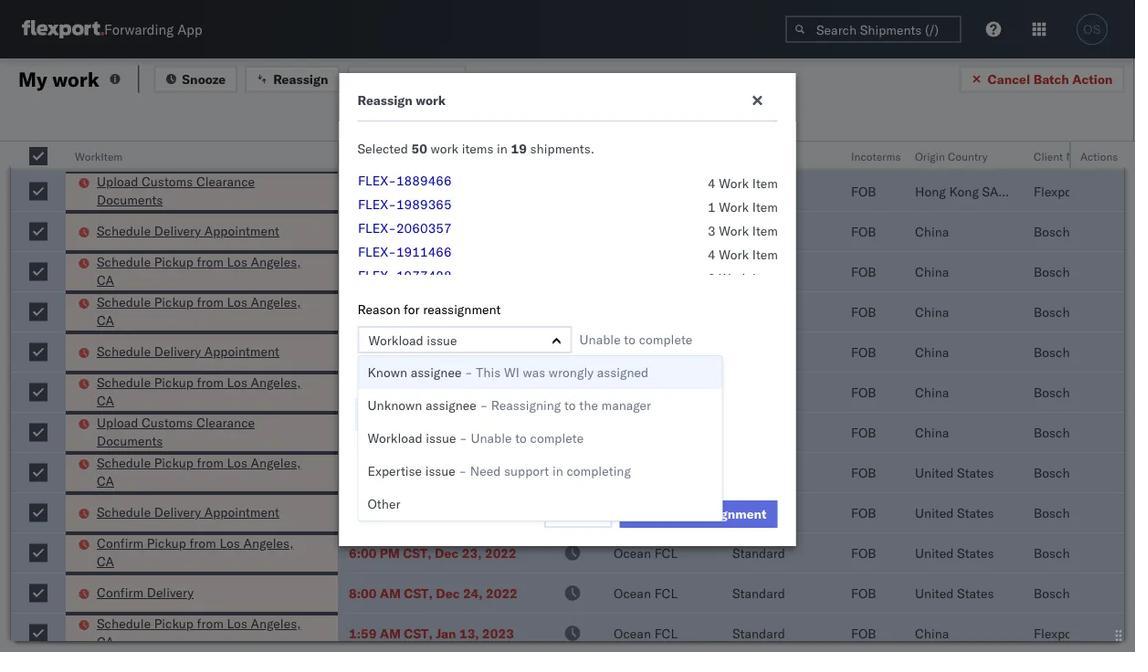 Task type: describe. For each thing, give the bounding box(es) containing it.
issue for expertise issue
[[426, 463, 456, 479]]

0 horizontal spatial for
[[404, 302, 420, 317]]

manager
[[602, 397, 651, 413]]

workload issue
[[369, 333, 457, 349]]

13,
[[460, 625, 479, 641]]

delivery for second schedule delivery appointment "button" from the bottom
[[154, 344, 201, 360]]

reassign for reassign work
[[358, 92, 413, 108]]

to down "reassigning"
[[516, 430, 527, 446]]

4 1:59 am cdt, nov 5, 2022 from the top
[[349, 344, 511, 360]]

dec for schedule delivery appointment
[[436, 505, 460, 521]]

1:59 for 1:59 am cdt, nov 5, 2022 schedule delivery appointment "button"
[[349, 223, 377, 239]]

schedule pickup from los angeles, ca for first schedule pickup from los angeles, ca button from the top
[[97, 254, 301, 288]]

within
[[451, 376, 486, 392]]

5 am from the top
[[380, 344, 401, 360]]

4 united from the top
[[915, 585, 954, 601]]

0 vertical spatial unable
[[580, 332, 621, 348]]

assign to me
[[376, 71, 455, 87]]

ca for second schedule pickup from los angeles, ca button from the bottom of the page
[[97, 473, 114, 489]]

6 resize handle column header from the left
[[820, 142, 842, 652]]

nov for third schedule pickup from los angeles, ca button from the bottom
[[437, 384, 461, 400]]

deadline
[[349, 149, 393, 163]]

10 bosch from the top
[[1034, 585, 1070, 601]]

batch
[[1034, 71, 1070, 87]]

upload customs clearance documents link for 2:00
[[97, 173, 314, 209]]

new for select
[[407, 406, 431, 422]]

4 united states from the top
[[915, 585, 994, 601]]

ca for the confirm pickup from los angeles, ca button
[[97, 554, 114, 570]]

work for flex-1977428
[[719, 270, 749, 286]]

country
[[948, 149, 988, 163]]

aug
[[437, 183, 461, 199]]

upload for 1:00 am cst, nov 9, 2022
[[97, 415, 138, 431]]

5 schedule pickup from los angeles, ca button from the top
[[97, 615, 314, 652]]

client
[[1034, 149, 1064, 163]]

bosch ocean test for the confirm pickup from los angeles, ca button
[[1034, 545, 1136, 561]]

1 work item
[[708, 199, 778, 215]]

to up assigned
[[624, 332, 636, 348]]

bosch for the confirm pickup from los angeles, ca button
[[1034, 545, 1070, 561]]

8 resize handle column header from the left
[[1003, 142, 1025, 652]]

assignee up the 9, at bottom left
[[434, 406, 485, 422]]

item for flex-2060357
[[752, 223, 778, 239]]

schedule for 2nd schedule pickup from los angeles, ca button from the top
[[97, 294, 151, 310]]

cancel for cancel
[[557, 506, 600, 522]]

0 vertical spatial this
[[476, 365, 501, 381]]

4 fob from the top
[[852, 304, 877, 320]]

schedule pickup from los angeles, ca for second schedule pickup from los angeles, ca button from the bottom of the page
[[97, 455, 301, 489]]

item for flex-1989365
[[752, 199, 778, 215]]

actions
[[1081, 149, 1119, 163]]

bosch ocean test for 1:59 am cdt, nov 5, 2022 schedule delivery appointment "button"
[[1034, 223, 1136, 239]]

cancel batch action
[[988, 71, 1113, 87]]

24,
[[463, 585, 483, 601]]

wi
[[504, 365, 520, 381]]

os button
[[1072, 8, 1114, 50]]

delivery for confirm delivery button
[[147, 585, 194, 601]]

los for 5th schedule pickup from los angeles, ca button from the top of the page
[[227, 616, 248, 632]]

5, for 1:59 am cdt, nov 5, 2022 schedule delivery appointment "button"
[[464, 223, 476, 239]]

2060357
[[396, 220, 452, 236]]

6 fob from the top
[[852, 384, 877, 400]]

shipments.
[[530, 141, 595, 157]]

1889466
[[396, 173, 452, 189]]

from for 5th schedule pickup from los angeles, ca button from the top of the page
[[197, 616, 224, 632]]

ca for first schedule pickup from los angeles, ca button from the top
[[97, 272, 114, 288]]

1:59 for third schedule pickup from los angeles, ca button from the bottom
[[349, 384, 377, 400]]

1 fob from the top
[[852, 183, 877, 199]]

12 fob from the top
[[852, 625, 877, 641]]

bosch for third schedule pickup from los angeles, ca button from the bottom
[[1034, 384, 1070, 400]]

7 resize handle column header from the left
[[884, 142, 906, 652]]

pickup for 2nd schedule pickup from los angeles, ca button from the top
[[154, 294, 194, 310]]

nov up within
[[437, 344, 461, 360]]

19
[[511, 141, 527, 157]]

6 bosch from the top
[[1034, 424, 1070, 440]]

forwarding app
[[104, 21, 203, 38]]

nov for 1:00 am cst, nov 9, 2022 the upload customs clearance documents button
[[436, 424, 460, 440]]

confirm pickup from los angeles, ca
[[97, 535, 294, 570]]

- for - reassigning to the manager
[[480, 397, 488, 413]]

6 test from the top
[[1115, 424, 1136, 440]]

reassigning
[[491, 397, 561, 413]]

1989365
[[396, 196, 452, 212]]

demo for hong kong sar china
[[1085, 183, 1119, 199]]

bosch ocean test for first schedule pickup from los angeles, ca button from the top
[[1034, 264, 1136, 280]]

8 fob from the top
[[852, 465, 877, 481]]

confirm for confirm pickup from los angeles, ca
[[97, 535, 144, 551]]

will
[[425, 444, 445, 460]]

assigned
[[597, 365, 649, 381]]

pickup for 5th schedule pickup from los angeles, ca button from the top of the page
[[154, 616, 194, 632]]

schedule pickup from los angeles, ca for third schedule pickup from los angeles, ca button from the bottom
[[97, 375, 301, 409]]

client name button
[[1025, 145, 1126, 164]]

co for china
[[1123, 625, 1136, 641]]

ocean fcl for 5th schedule pickup from los angeles, ca button from the top of the page
[[614, 625, 678, 641]]

flex- for 1911466
[[358, 244, 396, 260]]

os
[[1084, 22, 1102, 36]]

fcl for third schedule pickup from los angeles, ca button from the bottom
[[655, 384, 678, 400]]

select new assignee
[[368, 406, 485, 422]]

completing
[[567, 463, 631, 479]]

work for flex-2060357
[[719, 223, 749, 239]]

2 schedule delivery appointment link from the top
[[97, 343, 280, 361]]

bosch for second schedule pickup from los angeles, ca button from the bottom of the page
[[1034, 465, 1070, 481]]

schedule pickup from los angeles, ca link for third schedule pickup from los angeles, ca button from the bottom
[[97, 374, 314, 410]]

11 am from the top
[[380, 625, 401, 641]]

confirm for confirm delivery
[[97, 585, 144, 601]]

this action will not impact the assignment rules.
[[358, 444, 638, 460]]

work for flex-1911466
[[719, 247, 749, 263]]

snooze button
[[154, 65, 238, 93]]

1 am from the top
[[380, 183, 401, 199]]

4 work item for flex-1889466
[[708, 175, 778, 191]]

6:00 pm cst, dec 23, 2022
[[349, 545, 517, 561]]

8 am from the top
[[380, 465, 401, 481]]

schedule delivery appointment link for 1:59 am cst, dec 14, 2022
[[97, 503, 280, 522]]

angeles, inside confirm pickup from los angeles, ca
[[243, 535, 294, 551]]

1 resize handle column header from the left
[[44, 142, 66, 652]]

selected 50 work items in 19 shipments.
[[358, 141, 595, 157]]

app
[[177, 21, 203, 38]]

company
[[518, 376, 570, 392]]

in inside list box
[[553, 463, 564, 479]]

pm
[[380, 545, 400, 561]]

flex-1977428 link
[[358, 268, 452, 288]]

bosch for schedule delivery appointment "button" for 1:59 am cst, dec 14, 2022
[[1034, 505, 1070, 521]]

4 states from the top
[[958, 585, 994, 601]]

7 am from the top
[[380, 424, 401, 440]]

bosch for 2nd schedule pickup from los angeles, ca button from the top
[[1034, 304, 1070, 320]]

known
[[368, 365, 408, 381]]

- for - unable to complete
[[460, 430, 468, 446]]

2023
[[483, 625, 514, 641]]

flex-1889466
[[358, 173, 452, 189]]

9 fob from the top
[[852, 505, 877, 521]]

2 schedule pickup from los angeles, ca button from the top
[[97, 293, 314, 332]]

workload issue - unable to complete
[[368, 430, 584, 446]]

assignment
[[535, 444, 602, 460]]

upload customs clearance documents for 2:00 am cdt, aug 19, 2022
[[97, 174, 255, 208]]

2 resize handle column header from the left
[[316, 142, 338, 652]]

cst, for the confirm pickup from los angeles, ca button
[[403, 545, 432, 561]]

1:59 am cdt, nov 5, 2022 for 2nd schedule pickup from los angeles, ca button from the top
[[349, 304, 511, 320]]

confirm delivery button
[[97, 584, 194, 604]]

3 resize handle column header from the left
[[519, 142, 541, 652]]

forwarding app link
[[22, 20, 203, 38]]

1 cdt, from the top
[[404, 183, 434, 199]]

assign
[[376, 71, 417, 87]]

los for 2nd schedule pickup from los angeles, ca button from the top
[[227, 294, 248, 310]]

reassign button
[[245, 65, 340, 93]]

your
[[490, 376, 515, 392]]

6 am from the top
[[380, 384, 401, 400]]

8:00 am cst, dec 24, 2022
[[349, 585, 518, 601]]

6:00
[[349, 545, 377, 561]]

- for - need support in completing
[[459, 463, 467, 479]]

documents for 2:00 am cdt, aug 19, 2022
[[97, 192, 163, 208]]

need
[[470, 463, 501, 479]]

hong
[[915, 183, 946, 199]]

10 test from the top
[[1115, 585, 1136, 601]]

1:59 for 5th schedule pickup from los angeles, ca button from the top of the page
[[349, 625, 377, 641]]

hong kong sar china
[[915, 183, 1045, 199]]

ocean fcl for second schedule pickup from los angeles, ca button from the bottom of the page
[[614, 465, 678, 481]]

unknown
[[368, 397, 422, 413]]

1 schedule pickup from los angeles, ca button from the top
[[97, 253, 314, 291]]

7 fob from the top
[[852, 424, 877, 440]]

fcl for second schedule pickup from los angeles, ca button from the bottom of the page
[[655, 465, 678, 481]]

los for first schedule pickup from los angeles, ca button from the top
[[227, 254, 248, 270]]

4 am from the top
[[380, 304, 401, 320]]

united for confirm pickup from los angeles, ca
[[915, 545, 954, 561]]

from for the confirm pickup from los angeles, ca button
[[190, 535, 216, 551]]

1 horizontal spatial for
[[574, 376, 590, 392]]

a new assignee within your company for this work item
[[358, 376, 675, 392]]

9 resize handle column header from the left
[[1103, 142, 1125, 652]]

wrongly
[[549, 365, 594, 381]]

fcl for the confirm pickup from los angeles, ca button
[[655, 545, 678, 561]]

flex-2060357
[[358, 220, 452, 236]]

flex-1889466 link
[[358, 173, 452, 193]]

origin country
[[915, 149, 988, 163]]

flex-2060357 link
[[358, 220, 452, 240]]

4 resize handle column header from the left
[[583, 142, 605, 652]]

reassignment inside button
[[684, 506, 767, 522]]

3 fob from the top
[[852, 264, 877, 280]]

2 schedule delivery appointment button from the top
[[97, 343, 280, 363]]

cst, up 1:59 am cst, jan 13, 2023
[[404, 585, 433, 601]]

4 for 1889466
[[708, 175, 716, 191]]

5 fob from the top
[[852, 344, 877, 360]]

sar
[[983, 183, 1008, 199]]

bosch ocean test for schedule delivery appointment "button" for 1:59 am cst, dec 14, 2022
[[1034, 505, 1136, 521]]

1
[[708, 199, 716, 215]]

clearance for 2:00
[[196, 174, 255, 190]]

flex-1989365 link
[[358, 196, 452, 217]]

4 bosch ocean test from the top
[[1034, 344, 1136, 360]]

test for the confirm pickup from los angeles, ca button
[[1115, 545, 1136, 561]]

ca for third schedule pickup from los angeles, ca button from the bottom
[[97, 393, 114, 409]]

expertise issue - need support in completing
[[368, 463, 631, 479]]

assignee down within
[[426, 397, 477, 413]]

4 schedule pickup from los angeles, ca button from the top
[[97, 454, 314, 492]]

flexport demo co for china
[[1034, 625, 1136, 641]]

4 test from the top
[[1115, 344, 1136, 360]]

schedule delivery appointment link for 1:59 am cdt, nov 5, 2022
[[97, 222, 280, 240]]

from for 2nd schedule pickup from los angeles, ca button from the top
[[197, 294, 224, 310]]

confirm pickup from los angeles, ca link
[[97, 534, 314, 571]]

1:59 am cdt, nov 5, 2022 for 1:59 am cdt, nov 5, 2022 schedule delivery appointment "button"
[[349, 223, 511, 239]]

united for schedule pickup from los angeles, ca
[[915, 465, 954, 481]]

not
[[448, 444, 467, 460]]

3 schedule pickup from los angeles, ca button from the top
[[97, 374, 314, 412]]

my
[[18, 66, 47, 91]]

states for schedule pickup from los angeles, ca
[[958, 465, 994, 481]]

1977428
[[396, 268, 452, 284]]

select
[[368, 406, 404, 422]]

los for third schedule pickup from los angeles, ca button from the bottom
[[227, 375, 248, 391]]

14, for schedule pickup from los angeles, ca
[[463, 465, 483, 481]]

4 bosch from the top
[[1034, 344, 1070, 360]]

flexport. image
[[22, 20, 104, 38]]

test for second schedule pickup from los angeles, ca button from the bottom of the page
[[1115, 465, 1136, 481]]

bosch ocean test for second schedule pickup from los angeles, ca button from the bottom of the page
[[1034, 465, 1136, 481]]

3 work item for flex-1977428
[[708, 270, 778, 286]]

confirm reassignment
[[631, 506, 767, 522]]

assign to me button
[[348, 65, 466, 93]]

2 appointment from the top
[[204, 344, 280, 360]]

flex-1989365
[[358, 196, 452, 212]]

action
[[1073, 71, 1113, 87]]



Task type: vqa. For each thing, say whether or not it's contained in the screenshot.
Confirm to the middle
yes



Task type: locate. For each thing, give the bounding box(es) containing it.
1 schedule delivery appointment button from the top
[[97, 222, 280, 242]]

2 vertical spatial issue
[[426, 463, 456, 479]]

4 work item for flex-1911466
[[708, 247, 778, 263]]

am right 2:00 at the top
[[380, 183, 401, 199]]

1 horizontal spatial the
[[580, 397, 598, 413]]

0 vertical spatial 3
[[708, 223, 716, 239]]

confirm inside confirm pickup from los angeles, ca
[[97, 535, 144, 551]]

1 vertical spatial upload customs clearance documents button
[[97, 414, 314, 452]]

3 5, from the top
[[464, 304, 476, 320]]

cancel left batch
[[988, 71, 1031, 87]]

- down "not"
[[459, 463, 467, 479]]

1 horizontal spatial in
[[553, 463, 564, 479]]

unable up assigned
[[580, 332, 621, 348]]

for up workload issue
[[404, 302, 420, 317]]

5 5, from the top
[[464, 384, 476, 400]]

3 schedule delivery appointment link from the top
[[97, 503, 280, 522]]

assignee up select new assignee
[[396, 376, 447, 392]]

0 horizontal spatial reassign
[[273, 71, 328, 87]]

4 down "1"
[[708, 247, 716, 263]]

8 bosch from the top
[[1034, 505, 1070, 521]]

1 standard from the top
[[733, 183, 786, 199]]

1:59 up select
[[349, 384, 377, 400]]

pickup for first schedule pickup from los angeles, ca button from the top
[[154, 254, 194, 270]]

schedule for 1:59 am cdt, nov 5, 2022 schedule delivery appointment "button"
[[97, 223, 151, 239]]

4 standard from the top
[[733, 505, 786, 521]]

1 vertical spatial the
[[513, 444, 532, 460]]

0 vertical spatial confirm
[[631, 506, 681, 522]]

issue down reason for reassignment
[[427, 333, 457, 349]]

test for 2nd schedule pickup from los angeles, ca button from the top
[[1115, 304, 1136, 320]]

am down action
[[380, 465, 401, 481]]

3 for 2060357
[[708, 223, 716, 239]]

ca inside confirm pickup from los angeles, ca
[[97, 554, 114, 570]]

snooze inside button
[[182, 71, 226, 87]]

customs for 1:00
[[142, 415, 193, 431]]

1 horizontal spatial snooze
[[550, 149, 586, 163]]

nov down 1977428
[[437, 304, 461, 320]]

1 upload customs clearance documents link from the top
[[97, 173, 314, 209]]

fob
[[852, 183, 877, 199], [852, 223, 877, 239], [852, 264, 877, 280], [852, 304, 877, 320], [852, 344, 877, 360], [852, 384, 877, 400], [852, 424, 877, 440], [852, 465, 877, 481], [852, 505, 877, 521], [852, 545, 877, 561], [852, 585, 877, 601], [852, 625, 877, 641]]

2 vertical spatial confirm
[[97, 585, 144, 601]]

0 vertical spatial flexport demo co
[[1034, 183, 1136, 199]]

nov
[[437, 223, 461, 239], [437, 264, 461, 280], [437, 304, 461, 320], [437, 344, 461, 360], [437, 384, 461, 400], [436, 424, 460, 440]]

5, right 1977428
[[464, 264, 476, 280]]

known assignee - this wi was wrongly assigned
[[368, 365, 649, 381]]

forwarding
[[104, 21, 174, 38]]

1 upload customs clearance documents button from the top
[[97, 173, 314, 211]]

1:59 am cst, dec 14, 2022
[[349, 465, 518, 481], [349, 505, 518, 521]]

fcl
[[655, 344, 678, 360], [655, 384, 678, 400], [655, 465, 678, 481], [655, 505, 678, 521], [655, 545, 678, 561], [655, 585, 678, 601], [655, 625, 678, 641]]

10 bosch ocean test from the top
[[1034, 585, 1136, 601]]

0 vertical spatial upload customs clearance documents
[[97, 174, 255, 208]]

1 work from the top
[[719, 175, 749, 191]]

1 horizontal spatial this
[[476, 365, 501, 381]]

flex- for 1989365
[[358, 196, 396, 212]]

1 clearance from the top
[[196, 174, 255, 190]]

1 schedule from the top
[[97, 223, 151, 239]]

1 vertical spatial demo
[[1085, 625, 1119, 641]]

0 vertical spatial appointment
[[204, 223, 280, 239]]

a
[[358, 376, 366, 392]]

to down 'wrongly'
[[565, 397, 576, 413]]

kong
[[950, 183, 979, 199]]

1:59 am cdt, nov 5, 2022 for first schedule pickup from los angeles, ca button from the top
[[349, 264, 511, 280]]

6 1:59 from the top
[[349, 465, 377, 481]]

am up known
[[380, 344, 401, 360]]

1 horizontal spatial unable
[[580, 332, 621, 348]]

50
[[412, 141, 427, 157]]

dec for schedule pickup from los angeles, ca
[[436, 465, 460, 481]]

china
[[1011, 183, 1045, 199], [915, 223, 950, 239], [915, 264, 950, 280], [915, 304, 950, 320], [915, 344, 950, 360], [915, 384, 950, 400], [915, 424, 950, 440], [915, 625, 950, 641]]

1:59 for first schedule pickup from los angeles, ca button from the top
[[349, 264, 377, 280]]

1 vertical spatial this
[[358, 444, 382, 460]]

ca for 5th schedule pickup from los angeles, ca button from the top of the page
[[97, 634, 114, 650]]

in left 19 at the top of page
[[497, 141, 508, 157]]

cst, right other
[[404, 505, 433, 521]]

1 schedule pickup from los angeles, ca link from the top
[[97, 253, 314, 290]]

5 cdt, from the top
[[404, 344, 434, 360]]

9,
[[463, 424, 475, 440]]

1 vertical spatial schedule delivery appointment link
[[97, 343, 280, 361]]

cst, down select new assignee
[[404, 424, 433, 440]]

snooze down app in the top left of the page
[[182, 71, 226, 87]]

snooze
[[182, 71, 226, 87], [550, 149, 586, 163]]

item for flex-1911466
[[752, 247, 778, 263]]

cdt, for 2nd schedule pickup from los angeles, ca button from the top
[[404, 304, 434, 320]]

1 bosch ocean test from the top
[[1034, 223, 1136, 239]]

1:59 up other
[[349, 465, 377, 481]]

1 vertical spatial issue
[[426, 430, 456, 446]]

8:00
[[349, 585, 377, 601]]

0 vertical spatial demo
[[1085, 183, 1119, 199]]

from for first schedule pickup from los angeles, ca button from the top
[[197, 254, 224, 270]]

ocean fcl for the confirm pickup from los angeles, ca button
[[614, 545, 678, 561]]

0 vertical spatial 4
[[708, 175, 716, 191]]

work right 50 on the left top
[[431, 141, 459, 157]]

workload inside list box
[[368, 430, 423, 446]]

to left me
[[420, 71, 433, 87]]

1 vertical spatial new
[[407, 406, 431, 422]]

5 resize handle column header from the left
[[702, 142, 724, 652]]

3 schedule pickup from los angeles, ca link from the top
[[97, 374, 314, 410]]

client name
[[1034, 149, 1096, 163]]

None checkbox
[[29, 147, 48, 165], [29, 182, 48, 201], [29, 263, 48, 281], [29, 303, 48, 321], [29, 383, 48, 402], [29, 423, 48, 442], [29, 544, 48, 562], [29, 624, 48, 643], [29, 147, 48, 165], [29, 182, 48, 201], [29, 263, 48, 281], [29, 303, 48, 321], [29, 383, 48, 402], [29, 423, 48, 442], [29, 544, 48, 562], [29, 624, 48, 643]]

1:59 am cdt, nov 5, 2022 up select new assignee
[[349, 384, 511, 400]]

cancel button
[[544, 501, 613, 528]]

0 vertical spatial flexport
[[1034, 183, 1082, 199]]

10 am from the top
[[380, 585, 401, 601]]

new right the a
[[370, 376, 393, 392]]

united states for schedule pickup from los angeles, ca
[[915, 465, 994, 481]]

4 cdt, from the top
[[404, 304, 434, 320]]

5, up within
[[464, 344, 476, 360]]

work right my
[[52, 66, 99, 91]]

this down 1:00
[[358, 444, 382, 460]]

nov left the 9, at bottom left
[[436, 424, 460, 440]]

fcl for schedule delivery appointment "button" for 1:59 am cst, dec 14, 2022
[[655, 505, 678, 521]]

- left impact at the left of page
[[460, 430, 468, 446]]

am down flex-1911466
[[380, 264, 401, 280]]

2 vertical spatial appointment
[[204, 504, 280, 520]]

flex-1977428
[[358, 268, 452, 284]]

cst, left jan
[[404, 625, 433, 641]]

1 item from the top
[[752, 175, 778, 191]]

flex- for 1889466
[[358, 173, 396, 189]]

united
[[915, 465, 954, 481], [915, 505, 954, 521], [915, 545, 954, 561], [915, 585, 954, 601]]

1 vertical spatial 3
[[708, 270, 716, 286]]

2 clearance from the top
[[196, 415, 255, 431]]

0 vertical spatial 1:59 am cst, dec 14, 2022
[[349, 465, 518, 481]]

standard for schedule delivery appointment "button" for 1:59 am cst, dec 14, 2022
[[733, 505, 786, 521]]

2 standard from the top
[[733, 223, 786, 239]]

0 vertical spatial upload customs clearance documents link
[[97, 173, 314, 209]]

2 schedule from the top
[[97, 254, 151, 270]]

3 schedule pickup from los angeles, ca from the top
[[97, 375, 301, 409]]

8 schedule from the top
[[97, 616, 151, 632]]

0 vertical spatial clearance
[[196, 174, 255, 190]]

list box containing known assignee
[[358, 355, 723, 522]]

1 horizontal spatial reassign
[[358, 92, 413, 108]]

1 horizontal spatial new
[[407, 406, 431, 422]]

flexport for china
[[1034, 625, 1082, 641]]

6 ocean fcl from the top
[[614, 585, 678, 601]]

item
[[752, 175, 778, 191], [752, 199, 778, 215], [752, 223, 778, 239], [752, 247, 778, 263], [752, 270, 778, 286]]

3 schedule delivery appointment button from the top
[[97, 503, 280, 524]]

1 appointment from the top
[[204, 223, 280, 239]]

1 vertical spatial upload customs clearance documents link
[[97, 414, 314, 450]]

1 vertical spatial upload
[[97, 415, 138, 431]]

1 vertical spatial cancel
[[557, 506, 600, 522]]

workload
[[369, 333, 424, 349], [368, 430, 423, 446]]

flex- down flex-1889466 "link" at the top left
[[358, 196, 396, 212]]

1 fcl from the top
[[655, 344, 678, 360]]

4 work item
[[708, 175, 778, 191], [708, 247, 778, 263]]

complete inside list box
[[530, 430, 584, 446]]

0 vertical spatial upload customs clearance documents button
[[97, 173, 314, 211]]

states for confirm pickup from los angeles, ca
[[958, 545, 994, 561]]

5 standard from the top
[[733, 545, 786, 561]]

0 vertical spatial schedule delivery appointment button
[[97, 222, 280, 242]]

deadline button
[[340, 145, 523, 164]]

1 vertical spatial appointment
[[204, 344, 280, 360]]

the down this
[[580, 397, 598, 413]]

schedule delivery appointment button for 1:59 am cdt, nov 5, 2022
[[97, 222, 280, 242]]

- for - this wi was wrongly assigned
[[465, 365, 473, 381]]

upload customs clearance documents for 1:00 am cst, nov 9, 2022
[[97, 415, 255, 449]]

5, left your
[[464, 384, 476, 400]]

dec
[[436, 465, 460, 481], [436, 505, 460, 521], [435, 545, 459, 561], [436, 585, 460, 601]]

confirm
[[631, 506, 681, 522], [97, 535, 144, 551], [97, 585, 144, 601]]

1 1:59 from the top
[[349, 223, 377, 239]]

0 vertical spatial issue
[[427, 333, 457, 349]]

ocean fcl
[[614, 344, 678, 360], [614, 384, 678, 400], [614, 465, 678, 481], [614, 505, 678, 521], [614, 545, 678, 561], [614, 585, 678, 601], [614, 625, 678, 641]]

the for impact
[[513, 444, 532, 460]]

1 flexport demo co from the top
[[1034, 183, 1136, 199]]

flex-1911466
[[358, 244, 452, 260]]

11 fob from the top
[[852, 585, 877, 601]]

name
[[1067, 149, 1096, 163]]

3 test from the top
[[1115, 304, 1136, 320]]

this left wi
[[476, 365, 501, 381]]

0 horizontal spatial snooze
[[182, 71, 226, 87]]

1 upload from the top
[[97, 174, 138, 190]]

dec left 23, on the left of the page
[[435, 545, 459, 561]]

1:59 up reason
[[349, 264, 377, 280]]

cancel for cancel batch action
[[988, 71, 1031, 87]]

1:59 am cdt, nov 5, 2022 down reason for reassignment
[[349, 344, 511, 360]]

schedule delivery appointment
[[97, 223, 280, 239], [97, 344, 280, 360], [97, 504, 280, 520]]

0 horizontal spatial cancel
[[557, 506, 600, 522]]

2 vertical spatial schedule delivery appointment button
[[97, 503, 280, 524]]

0 vertical spatial workload
[[369, 333, 424, 349]]

documents for 1:00 am cst, nov 9, 2022
[[97, 433, 163, 449]]

19,
[[464, 183, 484, 199]]

rules.
[[605, 444, 638, 460]]

None checkbox
[[29, 222, 48, 241], [29, 343, 48, 361], [29, 464, 48, 482], [29, 504, 48, 522], [29, 584, 48, 603], [29, 222, 48, 241], [29, 343, 48, 361], [29, 464, 48, 482], [29, 504, 48, 522], [29, 584, 48, 603]]

nov for 1:59 am cdt, nov 5, 2022 schedule delivery appointment "button"
[[437, 223, 461, 239]]

1:59 am cst, dec 14, 2022 up 6:00 pm cst, dec 23, 2022
[[349, 505, 518, 521]]

snooze right 19 at the top of page
[[550, 149, 586, 163]]

flex- down the flex-1989365 link
[[358, 220, 396, 236]]

reassign inside button
[[273, 71, 328, 87]]

flex- down the flex-2060357 link
[[358, 244, 396, 260]]

1 vertical spatial reassign
[[358, 92, 413, 108]]

1 horizontal spatial complete
[[639, 332, 693, 348]]

cdt, for first schedule pickup from los angeles, ca button from the top
[[404, 264, 434, 280]]

schedule pickup from los angeles, ca link for second schedule pickup from los angeles, ca button from the bottom of the page
[[97, 454, 314, 491]]

2 schedule delivery appointment from the top
[[97, 344, 280, 360]]

cancel down completing
[[557, 506, 600, 522]]

0 vertical spatial customs
[[142, 174, 193, 190]]

list box
[[358, 355, 723, 522]]

2 3 work item from the top
[[708, 270, 778, 286]]

1 vertical spatial workload
[[368, 430, 423, 446]]

- down within
[[480, 397, 488, 413]]

4 fcl from the top
[[655, 505, 678, 521]]

14, for schedule delivery appointment
[[463, 505, 483, 521]]

1:59 am cdt, nov 5, 2022 down 1911466
[[349, 264, 511, 280]]

4 work item down '1 work item'
[[708, 247, 778, 263]]

workload for workload issue - unable to complete
[[368, 430, 423, 446]]

flex- for 2060357
[[358, 220, 396, 236]]

in down assignment
[[553, 463, 564, 479]]

flex- up reason
[[358, 268, 396, 284]]

incoterms button
[[842, 145, 914, 164]]

5 ca from the top
[[97, 554, 114, 570]]

standard
[[733, 183, 786, 199], [733, 223, 786, 239], [733, 264, 786, 280], [733, 505, 786, 521], [733, 545, 786, 561], [733, 585, 786, 601], [733, 625, 786, 641]]

1 vertical spatial unable
[[471, 430, 512, 446]]

am up pm
[[380, 505, 401, 521]]

unable inside list box
[[471, 430, 512, 446]]

pickup
[[154, 254, 194, 270], [154, 294, 194, 310], [154, 375, 194, 391], [154, 455, 194, 471], [147, 535, 186, 551], [154, 616, 194, 632]]

1 vertical spatial for
[[574, 376, 590, 392]]

schedule pickup from los angeles, ca for 5th schedule pickup from los angeles, ca button from the top of the page
[[97, 616, 301, 650]]

1:59 up known
[[349, 344, 377, 360]]

5, up known assignee - this wi was wrongly assigned
[[464, 304, 476, 320]]

nov for first schedule pickup from los angeles, ca button from the top
[[437, 264, 461, 280]]

1 vertical spatial 3 work item
[[708, 270, 778, 286]]

2 ocean fcl from the top
[[614, 384, 678, 400]]

4 up "1"
[[708, 175, 716, 191]]

3 states from the top
[[958, 545, 994, 561]]

1 vertical spatial flexport demo co
[[1034, 625, 1136, 641]]

- left your
[[465, 365, 473, 381]]

4 work item up '1 work item'
[[708, 175, 778, 191]]

5 bosch ocean test from the top
[[1034, 384, 1136, 400]]

1 demo from the top
[[1085, 183, 1119, 199]]

3 am from the top
[[380, 264, 401, 280]]

1 vertical spatial 4 work item
[[708, 247, 778, 263]]

cst, right pm
[[403, 545, 432, 561]]

impact
[[470, 444, 510, 460]]

reassign
[[273, 71, 328, 87], [358, 92, 413, 108]]

confirm inside button
[[631, 506, 681, 522]]

the up support
[[513, 444, 532, 460]]

3 ca from the top
[[97, 393, 114, 409]]

0 vertical spatial schedule delivery appointment
[[97, 223, 280, 239]]

schedule delivery appointment for 1:59 am cdt, nov 5, 2022
[[97, 223, 280, 239]]

0 vertical spatial 14,
[[463, 465, 483, 481]]

2 co from the top
[[1123, 625, 1136, 641]]

this
[[593, 376, 615, 392]]

schedule delivery appointment button for 1:59 am cst, dec 14, 2022
[[97, 503, 280, 524]]

1:59 am cst, dec 14, 2022 down will
[[349, 465, 518, 481]]

0 vertical spatial cancel
[[988, 71, 1031, 87]]

1 1:59 am cdt, nov 5, 2022 from the top
[[349, 223, 511, 239]]

2 14, from the top
[[463, 505, 483, 521]]

0 horizontal spatial reassignment
[[423, 302, 501, 317]]

confirm for confirm reassignment
[[631, 506, 681, 522]]

standard for the confirm pickup from los angeles, ca button
[[733, 545, 786, 561]]

reassign for reassign
[[273, 71, 328, 87]]

issue down will
[[426, 463, 456, 479]]

schedule for first schedule pickup from los angeles, ca button from the top
[[97, 254, 151, 270]]

work down me
[[416, 92, 446, 108]]

1 vertical spatial schedule delivery appointment
[[97, 344, 280, 360]]

0 vertical spatial reassign
[[273, 71, 328, 87]]

3 1:59 am cdt, nov 5, 2022 from the top
[[349, 304, 511, 320]]

nov down 1911466
[[437, 264, 461, 280]]

0 vertical spatial new
[[370, 376, 393, 392]]

new
[[370, 376, 393, 392], [407, 406, 431, 422]]

cst, down action
[[404, 465, 433, 481]]

1 united states from the top
[[915, 465, 994, 481]]

1 vertical spatial co
[[1123, 625, 1136, 641]]

expertise
[[368, 463, 422, 479]]

unable up "need" in the left of the page
[[471, 430, 512, 446]]

dec down "not"
[[436, 465, 460, 481]]

1:59 down the 8:00
[[349, 625, 377, 641]]

other
[[368, 496, 401, 512]]

cst, for second schedule pickup from los angeles, ca button from the bottom of the page
[[404, 465, 433, 481]]

1:59 am cst, dec 14, 2022 for schedule pickup from los angeles, ca
[[349, 465, 518, 481]]

1 flex- from the top
[[358, 173, 396, 189]]

1 vertical spatial complete
[[530, 430, 584, 446]]

4 1:59 from the top
[[349, 344, 377, 360]]

to inside assign to me button
[[420, 71, 433, 87]]

0 vertical spatial in
[[497, 141, 508, 157]]

cancel inside "button"
[[557, 506, 600, 522]]

2 schedule pickup from los angeles, ca from the top
[[97, 294, 301, 328]]

appointment for 1:59 am cst, dec 14, 2022
[[204, 504, 280, 520]]

upload customs clearance documents link for 1:00
[[97, 414, 314, 450]]

5, down the 19,
[[464, 223, 476, 239]]

incoterms
[[852, 149, 901, 163]]

1:59 down flex-1977428 link
[[349, 304, 377, 320]]

1 horizontal spatial reassignment
[[684, 506, 767, 522]]

0 vertical spatial snooze
[[182, 71, 226, 87]]

10 resize handle column header from the left
[[1122, 142, 1136, 652]]

1 vertical spatial confirm
[[97, 535, 144, 551]]

delivery for 1:59 am cdt, nov 5, 2022 schedule delivery appointment "button"
[[154, 223, 201, 239]]

1 ocean fcl from the top
[[614, 344, 678, 360]]

1 vertical spatial 14,
[[463, 505, 483, 521]]

4 5, from the top
[[464, 344, 476, 360]]

0 vertical spatial for
[[404, 302, 420, 317]]

0 vertical spatial reassignment
[[423, 302, 501, 317]]

2 vertical spatial schedule delivery appointment link
[[97, 503, 280, 522]]

10 fob from the top
[[852, 545, 877, 561]]

upload customs clearance documents button
[[97, 173, 314, 211], [97, 414, 314, 452]]

0 vertical spatial complete
[[639, 332, 693, 348]]

1:59 down 2:00 at the top
[[349, 223, 377, 239]]

6 fcl from the top
[[655, 585, 678, 601]]

3 work item
[[708, 223, 778, 239], [708, 270, 778, 286]]

standard for first schedule pickup from los angeles, ca button from the top
[[733, 264, 786, 280]]

4 schedule pickup from los angeles, ca from the top
[[97, 455, 301, 489]]

am right the 8:00
[[380, 585, 401, 601]]

my work
[[18, 66, 99, 91]]

confirm delivery
[[97, 585, 194, 601]]

nov for 2nd schedule pickup from los angeles, ca button from the top
[[437, 304, 461, 320]]

2 1:59 am cst, dec 14, 2022 from the top
[[349, 505, 518, 521]]

1 vertical spatial in
[[553, 463, 564, 479]]

3 united from the top
[[915, 545, 954, 561]]

nov up select new assignee
[[437, 384, 461, 400]]

unable to complete
[[580, 332, 693, 348]]

issue
[[427, 333, 457, 349], [426, 430, 456, 446], [426, 463, 456, 479]]

1:59 for second schedule pickup from los angeles, ca button from the bottom of the page
[[349, 465, 377, 481]]

flex-1911466 link
[[358, 244, 452, 264]]

0 horizontal spatial this
[[358, 444, 382, 460]]

2 4 from the top
[[708, 247, 716, 263]]

0 vertical spatial the
[[580, 397, 598, 413]]

5, for third schedule pickup from los angeles, ca button from the bottom
[[464, 384, 476, 400]]

6 ca from the top
[[97, 634, 114, 650]]

united states for confirm pickup from los angeles, ca
[[915, 545, 994, 561]]

dec up 6:00 pm cst, dec 23, 2022
[[436, 505, 460, 521]]

assignee down workload issue
[[411, 365, 462, 381]]

workload down select
[[368, 430, 423, 446]]

action
[[386, 444, 422, 460]]

0 horizontal spatial new
[[370, 376, 393, 392]]

reason
[[358, 302, 401, 317]]

upload
[[97, 174, 138, 190], [97, 415, 138, 431]]

0 vertical spatial documents
[[97, 192, 163, 208]]

1 vertical spatial flexport
[[1034, 625, 1082, 641]]

schedule pickup from los angeles, ca button
[[97, 253, 314, 291], [97, 293, 314, 332], [97, 374, 314, 412], [97, 454, 314, 492], [97, 615, 314, 652]]

me
[[436, 71, 455, 87]]

1:59 for schedule delivery appointment "button" for 1:59 am cst, dec 14, 2022
[[349, 505, 377, 521]]

am up flex-1911466
[[380, 223, 401, 239]]

ocean fcl for schedule delivery appointment "button" for 1:59 am cst, dec 14, 2022
[[614, 505, 678, 521]]

1 vertical spatial 4
[[708, 247, 716, 263]]

9 am from the top
[[380, 505, 401, 521]]

fcl for 5th schedule pickup from los angeles, ca button from the top of the page
[[655, 625, 678, 641]]

cdt,
[[404, 183, 434, 199], [404, 223, 434, 239], [404, 264, 434, 280], [404, 304, 434, 320], [404, 344, 434, 360], [404, 384, 434, 400]]

unknown assignee - reassigning to the manager
[[368, 397, 651, 413]]

1 vertical spatial snooze
[[550, 149, 586, 163]]

workitem button
[[66, 145, 320, 164]]

0 vertical spatial upload
[[97, 174, 138, 190]]

clearance
[[196, 174, 255, 190], [196, 415, 255, 431]]

cancel inside button
[[988, 71, 1031, 87]]

schedule pickup from los angeles, ca link for 5th schedule pickup from los angeles, ca button from the top of the page
[[97, 615, 314, 651]]

jan
[[436, 625, 456, 641]]

workload up known
[[369, 333, 424, 349]]

2 flexport demo co from the top
[[1034, 625, 1136, 641]]

1 horizontal spatial cancel
[[988, 71, 1031, 87]]

1:59 am cdt, nov 5, 2022 up 1911466
[[349, 223, 511, 239]]

0 vertical spatial 4 work item
[[708, 175, 778, 191]]

los for second schedule pickup from los angeles, ca button from the bottom of the page
[[227, 455, 248, 471]]

2:00
[[349, 183, 377, 199]]

item
[[649, 376, 675, 392]]

documents
[[97, 192, 163, 208], [97, 433, 163, 449]]

1 vertical spatial 1:59 am cst, dec 14, 2022
[[349, 505, 518, 521]]

5, for first schedule pickup from los angeles, ca button from the top
[[464, 264, 476, 280]]

cst, for schedule delivery appointment "button" for 1:59 am cst, dec 14, 2022
[[404, 505, 433, 521]]

5 item from the top
[[752, 270, 778, 286]]

Search Shipments (/) text field
[[786, 16, 962, 43]]

items
[[462, 141, 494, 157]]

pickup for second schedule pickup from los angeles, ca button from the bottom of the page
[[154, 455, 194, 471]]

2 vertical spatial schedule delivery appointment
[[97, 504, 280, 520]]

confirm down rules.
[[631, 506, 681, 522]]

5 schedule pickup from los angeles, ca from the top
[[97, 616, 301, 650]]

1:59 am cdt, nov 5, 2022 for third schedule pickup from los angeles, ca button from the bottom
[[349, 384, 511, 400]]

1:59 am cdt, nov 5, 2022 up workload issue
[[349, 304, 511, 320]]

workload for workload issue
[[369, 333, 424, 349]]

0 horizontal spatial the
[[513, 444, 532, 460]]

ocean fcl for third schedule pickup from los angeles, ca button from the bottom
[[614, 384, 678, 400]]

cdt, for third schedule pickup from los angeles, ca button from the bottom
[[404, 384, 434, 400]]

1:00
[[349, 424, 377, 440]]

upload customs clearance documents button for 2:00 am cdt, aug 19, 2022
[[97, 173, 314, 211]]

nov up 1911466
[[437, 223, 461, 239]]

los for the confirm pickup from los angeles, ca button
[[220, 535, 240, 551]]

support
[[504, 463, 549, 479]]

1:59 up the 6:00
[[349, 505, 377, 521]]

3 united states from the top
[[915, 545, 994, 561]]

am down known
[[380, 384, 401, 400]]

6 standard from the top
[[733, 585, 786, 601]]

2 upload customs clearance documents button from the top
[[97, 414, 314, 452]]

1 4 work item from the top
[[708, 175, 778, 191]]

demo for china
[[1085, 625, 1119, 641]]

6 bosch ocean test from the top
[[1034, 424, 1136, 440]]

0 horizontal spatial unable
[[471, 430, 512, 446]]

confirm pickup from los angeles, ca button
[[97, 534, 314, 573]]

resize handle column header
[[44, 142, 66, 652], [316, 142, 338, 652], [519, 142, 541, 652], [583, 142, 605, 652], [702, 142, 724, 652], [820, 142, 842, 652], [884, 142, 906, 652], [1003, 142, 1025, 652], [1103, 142, 1125, 652], [1122, 142, 1136, 652]]

delivery inside button
[[147, 585, 194, 601]]

0 horizontal spatial complete
[[530, 430, 584, 446]]

3 bosch ocean test from the top
[[1034, 304, 1136, 320]]

reassignment
[[423, 302, 501, 317], [684, 506, 767, 522]]

confirm down confirm pickup from los angeles, ca
[[97, 585, 144, 601]]

selected
[[358, 141, 408, 157]]

2 united from the top
[[915, 505, 954, 521]]

1 vertical spatial documents
[[97, 433, 163, 449]]

1 vertical spatial schedule delivery appointment button
[[97, 343, 280, 363]]

1:59 am cdt, nov 5, 2022
[[349, 223, 511, 239], [349, 264, 511, 280], [349, 304, 511, 320], [349, 344, 511, 360], [349, 384, 511, 400]]

0 horizontal spatial in
[[497, 141, 508, 157]]

7 fcl from the top
[[655, 625, 678, 641]]

los inside confirm pickup from los angeles, ca
[[220, 535, 240, 551]]

am
[[380, 183, 401, 199], [380, 223, 401, 239], [380, 264, 401, 280], [380, 304, 401, 320], [380, 344, 401, 360], [380, 384, 401, 400], [380, 424, 401, 440], [380, 465, 401, 481], [380, 505, 401, 521], [380, 585, 401, 601], [380, 625, 401, 641]]

0 vertical spatial 3 work item
[[708, 223, 778, 239]]

2 am from the top
[[380, 223, 401, 239]]

1 vertical spatial customs
[[142, 415, 193, 431]]

6 cdt, from the top
[[404, 384, 434, 400]]

am left jan
[[380, 625, 401, 641]]

pickup inside confirm pickup from los angeles, ca
[[147, 535, 186, 551]]

1 vertical spatial upload customs clearance documents
[[97, 415, 255, 449]]

14, up 23, on the left of the page
[[463, 505, 483, 521]]

14, down "not"
[[463, 465, 483, 481]]

delivery
[[154, 223, 201, 239], [154, 344, 201, 360], [154, 504, 201, 520], [147, 585, 194, 601]]

for left this
[[574, 376, 590, 392]]

2022
[[487, 183, 519, 199], [479, 223, 511, 239], [479, 264, 511, 280], [479, 304, 511, 320], [479, 344, 511, 360], [479, 384, 511, 400], [478, 424, 510, 440], [486, 465, 518, 481], [486, 505, 518, 521], [485, 545, 517, 561], [486, 585, 518, 601]]

flex- down deadline
[[358, 173, 396, 189]]

2 upload from the top
[[97, 415, 138, 431]]

6 schedule from the top
[[97, 455, 151, 471]]

0 vertical spatial schedule delivery appointment link
[[97, 222, 280, 240]]

am down select
[[380, 424, 401, 440]]

issue left the 9, at bottom left
[[426, 430, 456, 446]]

am up workload issue
[[380, 304, 401, 320]]

3 standard from the top
[[733, 264, 786, 280]]

0 vertical spatial co
[[1123, 183, 1136, 199]]

dec left 24, at the left of the page
[[436, 585, 460, 601]]

from inside confirm pickup from los angeles, ca
[[190, 535, 216, 551]]

4 ocean fcl from the top
[[614, 505, 678, 521]]

2 fob from the top
[[852, 223, 877, 239]]

1 vertical spatial clearance
[[196, 415, 255, 431]]

1 vertical spatial reassignment
[[684, 506, 767, 522]]

item for flex-1977428
[[752, 270, 778, 286]]

complete up support
[[530, 430, 584, 446]]

9 bosch from the top
[[1034, 545, 1070, 561]]

new up 1:00 am cst, nov 9, 2022
[[407, 406, 431, 422]]

None field
[[369, 328, 373, 352]]

work up manager
[[618, 376, 646, 392]]

test for third schedule pickup from los angeles, ca button from the bottom
[[1115, 384, 1136, 400]]

confirm up confirm delivery
[[97, 535, 144, 551]]

1911466
[[396, 244, 452, 260]]

united for schedule delivery appointment
[[915, 505, 954, 521]]

complete up item
[[639, 332, 693, 348]]

3 bosch from the top
[[1034, 304, 1070, 320]]

flexport for hong kong sar china
[[1034, 183, 1082, 199]]

flex- inside "link"
[[358, 173, 396, 189]]

item for flex-1889466
[[752, 175, 778, 191]]

5 flex- from the top
[[358, 268, 396, 284]]

upload for 2:00 am cdt, aug 19, 2022
[[97, 174, 138, 190]]

1 1:59 am cst, dec 14, 2022 from the top
[[349, 465, 518, 481]]

1 schedule delivery appointment link from the top
[[97, 222, 280, 240]]



